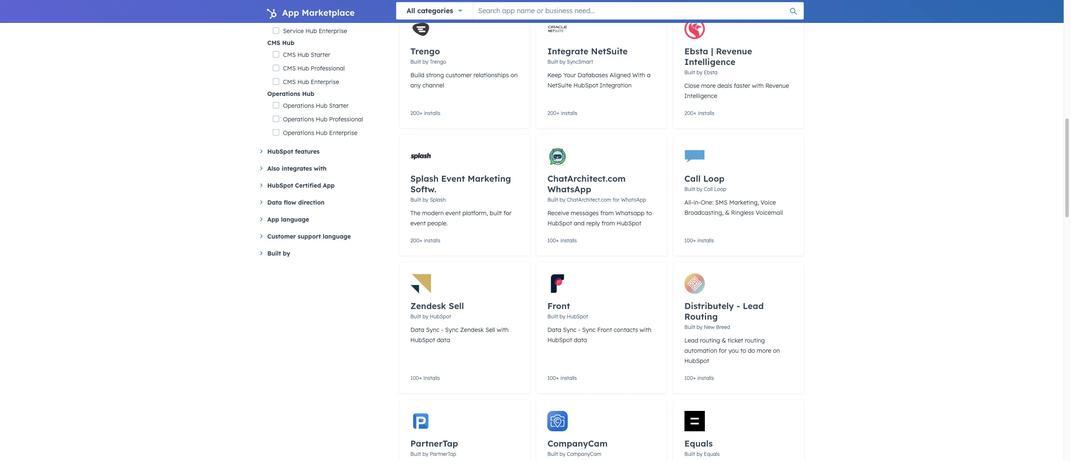 Task type: vqa. For each thing, say whether or not it's contained in the screenshot.


Task type: locate. For each thing, give the bounding box(es) containing it.
splash left event
[[410, 173, 439, 184]]

2 horizontal spatial app
[[323, 182, 335, 189]]

also integrates with button
[[260, 163, 386, 174]]

hub down operations hub professional
[[316, 129, 327, 137]]

language inside app language 'dropdown button'
[[281, 216, 309, 223]]

hub for cms hub starter
[[297, 51, 309, 59]]

-
[[737, 301, 740, 311], [441, 326, 444, 334], [578, 326, 581, 334]]

call up one:
[[704, 186, 713, 192]]

intelligence down "close"
[[684, 92, 717, 100]]

built inside companycam built by companycam
[[547, 451, 558, 457]]

3 service from the top
[[283, 27, 304, 35]]

hub down cms hub enterprise
[[302, 90, 314, 98]]

whatsapp
[[547, 184, 591, 194], [621, 197, 646, 203]]

operations
[[267, 90, 300, 98], [283, 102, 314, 110], [283, 116, 314, 123], [283, 129, 314, 137]]

2 vertical spatial app
[[267, 216, 279, 223]]

caret image left also at top left
[[260, 166, 262, 170]]

enterprise down operations hub professional
[[329, 129, 357, 137]]

0 horizontal spatial whatsapp
[[547, 184, 591, 194]]

hub up cms hub professional
[[297, 51, 309, 59]]

cms for cms hub enterprise
[[283, 78, 296, 86]]

cms for cms hub starter
[[283, 51, 296, 59]]

operations down operations hub
[[283, 102, 314, 110]]

the modern event platform, built for event people.
[[410, 209, 512, 227]]

1 horizontal spatial zendesk
[[460, 326, 484, 334]]

one:
[[701, 199, 714, 206]]

netsuite
[[591, 46, 628, 56], [547, 82, 572, 89]]

+ for call loop
[[693, 237, 696, 244]]

0 vertical spatial professional
[[319, 14, 353, 21]]

- inside data sync - sync zendesk sell with hubspot data
[[441, 326, 444, 334]]

0 horizontal spatial lead
[[684, 337, 698, 344]]

caret image
[[260, 200, 262, 204]]

data down the front built by hubspot
[[574, 336, 587, 344]]

service up cms hub
[[283, 27, 304, 35]]

starter for operations hub starter
[[329, 102, 349, 110]]

6 caret image from the top
[[260, 251, 262, 255]]

by inside the front built by hubspot
[[560, 313, 565, 320]]

for right built
[[504, 209, 512, 217]]

hubspot down 'zendesk sell built by hubspot'
[[410, 336, 435, 344]]

zendesk sell built by hubspot
[[410, 301, 464, 320]]

0 horizontal spatial call
[[684, 173, 701, 184]]

hub down "service hub starter"
[[305, 14, 317, 21]]

built inside partnertap built by partnertap
[[410, 451, 421, 457]]

for for whatsapp
[[613, 197, 620, 203]]

1 horizontal spatial more
[[757, 347, 771, 355]]

routing down new
[[700, 337, 720, 344]]

1 routing from the left
[[700, 337, 720, 344]]

& inside lead routing & ticket routing automation for you to do more on hubspot
[[722, 337, 726, 344]]

by inside the call loop built by call loop
[[697, 186, 702, 192]]

0 vertical spatial more
[[701, 82, 716, 90]]

distributely - lead routing built by new breed
[[684, 301, 764, 330]]

channel
[[422, 82, 444, 89]]

caret image inside hubspot certified app dropdown button
[[260, 183, 262, 187]]

- down the front built by hubspot
[[578, 326, 581, 334]]

companycam
[[547, 438, 608, 449], [567, 451, 601, 457]]

on inside build strong customer relationships on any channel
[[511, 71, 518, 79]]

200 for by
[[547, 110, 556, 116]]

installs for front
[[560, 375, 577, 381]]

2 caret image from the top
[[260, 166, 262, 170]]

for left you
[[719, 347, 727, 355]]

0 vertical spatial lead
[[743, 301, 764, 311]]

hubspot certified app button
[[260, 180, 386, 191]]

language down data flow direction
[[281, 216, 309, 223]]

starter up operations hub professional
[[329, 102, 349, 110]]

starter up service hub professional
[[319, 0, 338, 8]]

caret image inside customer support language dropdown button
[[260, 234, 262, 238]]

data right caret icon
[[267, 199, 282, 206]]

with inside close more deals faster with revenue intelligence
[[752, 82, 764, 90]]

starter up cms hub professional
[[311, 51, 330, 59]]

for
[[613, 197, 620, 203], [504, 209, 512, 217], [719, 347, 727, 355]]

0 horizontal spatial event
[[410, 220, 426, 227]]

1 vertical spatial partnertap
[[430, 451, 456, 457]]

app inside app language 'dropdown button'
[[267, 216, 279, 223]]

1 horizontal spatial netsuite
[[591, 46, 628, 56]]

hubspot up data sync - sync front contacts with hubspot data at the bottom right of page
[[567, 313, 588, 320]]

0 vertical spatial &
[[725, 209, 730, 217]]

1 caret image from the top
[[260, 149, 262, 153]]

5 caret image from the top
[[260, 234, 262, 238]]

installs for splash event marketing softw.
[[424, 237, 440, 244]]

& down sms
[[725, 209, 730, 217]]

more right do
[[757, 347, 771, 355]]

lead up automation
[[684, 337, 698, 344]]

language
[[281, 216, 309, 223], [323, 233, 351, 240]]

100 + installs for distributely - lead routing
[[684, 375, 714, 381]]

data inside data sync - sync zendesk sell with hubspot data
[[437, 336, 450, 344]]

0 horizontal spatial netsuite
[[547, 82, 572, 89]]

installs for distributely - lead routing
[[697, 375, 714, 381]]

chatarchitect.com
[[547, 173, 626, 184], [567, 197, 611, 203]]

200 down "close"
[[684, 110, 694, 116]]

0 horizontal spatial language
[[281, 216, 309, 223]]

the
[[410, 209, 420, 217]]

voice
[[761, 199, 776, 206]]

receive messages from whatsapp to hubspot and reply from hubspot
[[547, 209, 652, 227]]

hubspot inside 'zendesk sell built by hubspot'
[[430, 313, 451, 320]]

with
[[752, 82, 764, 90], [314, 165, 327, 172], [497, 326, 509, 334], [640, 326, 651, 334]]

1 horizontal spatial event
[[445, 209, 461, 217]]

2 intelligence from the top
[[684, 92, 717, 100]]

by
[[423, 59, 428, 65], [560, 59, 565, 65], [697, 69, 702, 76], [697, 186, 702, 192], [423, 197, 428, 203], [560, 197, 565, 203], [283, 250, 290, 257], [423, 313, 428, 320], [560, 313, 565, 320], [697, 324, 702, 330], [423, 451, 428, 457], [560, 451, 565, 457], [697, 451, 702, 457]]

caret image up caret icon
[[260, 183, 262, 187]]

hub up operations hub
[[297, 78, 309, 86]]

0 vertical spatial enterprise
[[319, 27, 347, 35]]

1 horizontal spatial lead
[[743, 301, 764, 311]]

1 vertical spatial chatarchitect.com
[[567, 197, 611, 203]]

& left 'ticket'
[[722, 337, 726, 344]]

4 caret image from the top
[[260, 217, 262, 221]]

whatsapp up whatsapp at the right of the page
[[621, 197, 646, 203]]

event up people.
[[445, 209, 461, 217]]

0 vertical spatial front
[[547, 301, 570, 311]]

ticket
[[728, 337, 743, 344]]

1 vertical spatial app
[[323, 182, 335, 189]]

caret image inside built by dropdown button
[[260, 251, 262, 255]]

built by button
[[260, 248, 386, 259]]

2 vertical spatial service
[[283, 27, 304, 35]]

0 vertical spatial intelligence
[[684, 56, 735, 67]]

0 vertical spatial netsuite
[[591, 46, 628, 56]]

service
[[283, 0, 304, 8], [283, 14, 304, 21], [283, 27, 304, 35]]

1 horizontal spatial data
[[410, 326, 424, 334]]

1 horizontal spatial sell
[[486, 326, 495, 334]]

customer
[[267, 233, 296, 240]]

- down 'zendesk sell built by hubspot'
[[441, 326, 444, 334]]

0 horizontal spatial zendesk
[[410, 301, 446, 311]]

for inside chatarchitect.com whatsapp built by chatarchitect.com for whatsapp
[[613, 197, 620, 203]]

close more deals faster with revenue intelligence
[[684, 82, 789, 100]]

caret image for hubspot certified app
[[260, 183, 262, 187]]

caret image left customer
[[260, 234, 262, 238]]

caret image inside also integrates with dropdown button
[[260, 166, 262, 170]]

1 horizontal spatial language
[[323, 233, 351, 240]]

1 horizontal spatial on
[[773, 347, 780, 355]]

1 horizontal spatial -
[[578, 326, 581, 334]]

routing up do
[[745, 337, 765, 344]]

built
[[410, 59, 421, 65], [547, 59, 558, 65], [684, 69, 695, 76], [684, 186, 695, 192], [410, 197, 421, 203], [547, 197, 558, 203], [267, 250, 281, 257], [410, 313, 421, 320], [547, 313, 558, 320], [684, 324, 695, 330], [410, 451, 421, 457], [547, 451, 558, 457], [684, 451, 695, 457]]

cms hub starter
[[283, 51, 330, 59]]

service hub enterprise
[[283, 27, 347, 35]]

marketplace
[[302, 7, 355, 18]]

with
[[632, 71, 645, 79]]

front built by hubspot
[[547, 301, 588, 320]]

data for sell
[[437, 336, 450, 344]]

ebsta left |
[[684, 46, 708, 56]]

1 vertical spatial more
[[757, 347, 771, 355]]

intelligence up deals
[[684, 56, 735, 67]]

- inside data sync - sync front contacts with hubspot data
[[578, 326, 581, 334]]

0 vertical spatial on
[[511, 71, 518, 79]]

to inside receive messages from whatsapp to hubspot and reply from hubspot
[[646, 209, 652, 217]]

1 vertical spatial sell
[[486, 326, 495, 334]]

0 vertical spatial zendesk
[[410, 301, 446, 311]]

hub up operations hub enterprise
[[316, 116, 327, 123]]

1 vertical spatial zendesk
[[460, 326, 484, 334]]

2 horizontal spatial data
[[547, 326, 561, 334]]

to left do
[[740, 347, 746, 355]]

1 vertical spatial netsuite
[[547, 82, 572, 89]]

receive
[[547, 209, 569, 217]]

0 vertical spatial whatsapp
[[547, 184, 591, 194]]

operations down cms hub enterprise
[[267, 90, 300, 98]]

caret image left the hubspot features
[[260, 149, 262, 153]]

built inside trengo built by trengo
[[410, 59, 421, 65]]

app up customer
[[267, 216, 279, 223]]

caret image left built by
[[260, 251, 262, 255]]

people.
[[427, 220, 448, 227]]

1 vertical spatial on
[[773, 347, 780, 355]]

professional up service hub enterprise
[[319, 14, 353, 21]]

0 horizontal spatial to
[[646, 209, 652, 217]]

lead routing & ticket routing automation for you to do more on hubspot
[[684, 337, 780, 365]]

hub down service hub professional
[[305, 27, 317, 35]]

1 vertical spatial enterprise
[[311, 78, 339, 86]]

operations for operations hub starter
[[283, 102, 314, 110]]

1 vertical spatial professional
[[311, 65, 345, 72]]

enterprise down cms hub professional
[[311, 78, 339, 86]]

on right relationships
[[511, 71, 518, 79]]

hubspot up data sync - sync zendesk sell with hubspot data
[[430, 313, 451, 320]]

on right do
[[773, 347, 780, 355]]

chatarchitect.com whatsapp built by chatarchitect.com for whatsapp
[[547, 173, 646, 203]]

0 vertical spatial starter
[[319, 0, 338, 8]]

operations up the hubspot features
[[283, 129, 314, 137]]

operations down operations hub starter
[[283, 116, 314, 123]]

lead up 'ticket'
[[743, 301, 764, 311]]

whatsapp up receive
[[547, 184, 591, 194]]

zendesk inside 'zendesk sell built by hubspot'
[[410, 301, 446, 311]]

1 vertical spatial &
[[722, 337, 726, 344]]

splash up 'modern'
[[430, 197, 446, 203]]

service up service hub professional
[[283, 0, 304, 8]]

hub down cms hub starter
[[297, 65, 309, 72]]

+
[[419, 110, 422, 116], [556, 110, 559, 116], [694, 110, 697, 116], [419, 237, 422, 244], [556, 237, 559, 244], [693, 237, 696, 244], [419, 375, 422, 381], [556, 375, 559, 381], [693, 375, 696, 381]]

data inside data sync - sync front contacts with hubspot data
[[574, 336, 587, 344]]

1 vertical spatial revenue
[[765, 82, 789, 90]]

caret image inside hubspot features dropdown button
[[260, 149, 262, 153]]

hubspot down automation
[[684, 357, 709, 365]]

keep
[[547, 71, 562, 79]]

hub for operations hub
[[302, 90, 314, 98]]

netsuite inside keep your databases aligned with a netsuite hubspot integration
[[547, 82, 572, 89]]

app inside hubspot certified app dropdown button
[[323, 182, 335, 189]]

caret image
[[260, 149, 262, 153], [260, 166, 262, 170], [260, 183, 262, 187], [260, 217, 262, 221], [260, 234, 262, 238], [260, 251, 262, 255]]

1 vertical spatial companycam
[[567, 451, 601, 457]]

hub up cms hub starter
[[282, 39, 294, 47]]

2 horizontal spatial -
[[737, 301, 740, 311]]

1 horizontal spatial to
[[740, 347, 746, 355]]

call
[[684, 173, 701, 184], [704, 186, 713, 192]]

trengo up build
[[410, 46, 440, 56]]

routing
[[684, 311, 718, 322]]

hub for service hub professional
[[305, 14, 317, 21]]

installs for chatarchitect.com whatsapp
[[560, 237, 577, 244]]

your
[[563, 71, 576, 79]]

0 vertical spatial language
[[281, 216, 309, 223]]

200 + installs for intelligence
[[684, 110, 714, 116]]

1 vertical spatial intelligence
[[684, 92, 717, 100]]

200 down the the
[[410, 237, 419, 244]]

automation
[[684, 347, 717, 355]]

1 vertical spatial to
[[740, 347, 746, 355]]

200 down 'keep'
[[547, 110, 556, 116]]

+ for splash event marketing softw.
[[419, 237, 422, 244]]

1 vertical spatial lead
[[684, 337, 698, 344]]

1 vertical spatial from
[[602, 220, 615, 227]]

1 horizontal spatial revenue
[[765, 82, 789, 90]]

installs for call loop
[[697, 237, 714, 244]]

sync
[[426, 326, 439, 334], [445, 326, 459, 334], [563, 326, 577, 334], [582, 326, 596, 334]]

0 horizontal spatial on
[[511, 71, 518, 79]]

by inside distributely - lead routing built by new breed
[[697, 324, 702, 330]]

starter
[[319, 0, 338, 8], [311, 51, 330, 59], [329, 102, 349, 110]]

- right distributely
[[737, 301, 740, 311]]

0 horizontal spatial -
[[441, 326, 444, 334]]

200 for intelligence
[[684, 110, 694, 116]]

service down "service hub starter"
[[283, 14, 304, 21]]

0 vertical spatial for
[[613, 197, 620, 203]]

1 horizontal spatial call
[[704, 186, 713, 192]]

ebsta up deals
[[704, 69, 718, 76]]

2 vertical spatial enterprise
[[329, 129, 357, 137]]

200 + installs down "close"
[[684, 110, 714, 116]]

enterprise down marketplace
[[319, 27, 347, 35]]

for inside lead routing & ticket routing automation for you to do more on hubspot
[[719, 347, 727, 355]]

for up whatsapp at the right of the page
[[613, 197, 620, 203]]

0 vertical spatial event
[[445, 209, 461, 217]]

built inside dropdown button
[[267, 250, 281, 257]]

breed
[[716, 324, 730, 330]]

1 horizontal spatial data
[[574, 336, 587, 344]]

1 vertical spatial call
[[704, 186, 713, 192]]

data down 'zendesk sell built by hubspot'
[[410, 326, 424, 334]]

by inside partnertap built by partnertap
[[423, 451, 428, 457]]

caret image down caret icon
[[260, 217, 262, 221]]

0 horizontal spatial for
[[504, 209, 512, 217]]

hubspot inside lead routing & ticket routing automation for you to do more on hubspot
[[684, 357, 709, 365]]

revenue right |
[[716, 46, 752, 56]]

professional
[[319, 14, 353, 21], [311, 65, 345, 72], [329, 116, 363, 123]]

1 horizontal spatial front
[[597, 326, 612, 334]]

from right reply
[[602, 220, 615, 227]]

hubspot
[[573, 82, 598, 89], [267, 148, 293, 155], [267, 182, 293, 189], [547, 220, 572, 227], [617, 220, 641, 227], [430, 313, 451, 320], [567, 313, 588, 320], [410, 336, 435, 344], [547, 336, 572, 344], [684, 357, 709, 365]]

professional up operations hub enterprise
[[329, 116, 363, 123]]

from right messages
[[600, 209, 614, 217]]

1 vertical spatial whatsapp
[[621, 197, 646, 203]]

on inside lead routing & ticket routing automation for you to do more on hubspot
[[773, 347, 780, 355]]

to
[[646, 209, 652, 217], [740, 347, 746, 355]]

hub for cms hub professional
[[297, 65, 309, 72]]

front
[[547, 301, 570, 311], [597, 326, 612, 334]]

installs for trengo
[[424, 110, 440, 116]]

&
[[725, 209, 730, 217], [722, 337, 726, 344]]

+ for chatarchitect.com whatsapp
[[556, 237, 559, 244]]

1 intelligence from the top
[[684, 56, 735, 67]]

2 service from the top
[[283, 14, 304, 21]]

hub up operations hub professional
[[316, 102, 327, 110]]

app up service hub enterprise
[[282, 7, 299, 18]]

relationships
[[473, 71, 509, 79]]

loop up sms
[[714, 186, 726, 192]]

data for zendesk
[[410, 326, 424, 334]]

100 for distributely - lead routing
[[684, 375, 693, 381]]

0 horizontal spatial more
[[701, 82, 716, 90]]

2 horizontal spatial for
[[719, 347, 727, 355]]

routing
[[700, 337, 720, 344], [745, 337, 765, 344]]

2 vertical spatial for
[[719, 347, 727, 355]]

for inside the modern event platform, built for event people.
[[504, 209, 512, 217]]

revenue inside ebsta | revenue intelligence built by ebsta
[[716, 46, 752, 56]]

0 horizontal spatial front
[[547, 301, 570, 311]]

app up data flow direction dropdown button
[[323, 182, 335, 189]]

200 down any
[[410, 110, 419, 116]]

professional up cms hub enterprise
[[311, 65, 345, 72]]

1 service from the top
[[283, 0, 304, 8]]

1 horizontal spatial whatsapp
[[621, 197, 646, 203]]

partnertap
[[410, 438, 458, 449], [430, 451, 456, 457]]

call up all-
[[684, 173, 701, 184]]

hubspot down databases
[[573, 82, 598, 89]]

1 vertical spatial language
[[323, 233, 351, 240]]

1 horizontal spatial app
[[282, 7, 299, 18]]

operations hub starter
[[283, 102, 349, 110]]

cms for cms hub
[[267, 39, 280, 47]]

& inside all-in-one: sms marketing, voice broadcasting, & ringless voicemail
[[725, 209, 730, 217]]

1 horizontal spatial for
[[613, 197, 620, 203]]

on
[[511, 71, 518, 79], [773, 347, 780, 355]]

from
[[600, 209, 614, 217], [602, 220, 615, 227]]

hubspot down the front built by hubspot
[[547, 336, 572, 344]]

0 horizontal spatial app
[[267, 216, 279, 223]]

hub for service hub starter
[[305, 0, 317, 8]]

all categories
[[407, 6, 453, 15]]

200 for trengo
[[410, 110, 419, 116]]

front inside data sync - sync front contacts with hubspot data
[[597, 326, 612, 334]]

service for service hub starter
[[283, 0, 304, 8]]

+ for trengo
[[419, 110, 422, 116]]

revenue right the faster on the right top
[[765, 82, 789, 90]]

3 caret image from the top
[[260, 183, 262, 187]]

new
[[704, 324, 715, 330]]

with inside dropdown button
[[314, 165, 327, 172]]

hub for cms hub enterprise
[[297, 78, 309, 86]]

0 vertical spatial splash
[[410, 173, 439, 184]]

more left deals
[[701, 82, 716, 90]]

service for service hub enterprise
[[283, 27, 304, 35]]

enterprise
[[319, 27, 347, 35], [311, 78, 339, 86], [329, 129, 357, 137]]

to right whatsapp at the right of the page
[[646, 209, 652, 217]]

+ for distributely - lead routing
[[693, 375, 696, 381]]

2 data from the left
[[574, 336, 587, 344]]

caret image for also integrates with
[[260, 166, 262, 170]]

caret image inside app language 'dropdown button'
[[260, 217, 262, 221]]

operations hub
[[267, 90, 314, 98]]

2 vertical spatial professional
[[329, 116, 363, 123]]

2 vertical spatial starter
[[329, 102, 349, 110]]

- for built
[[578, 326, 581, 334]]

1 vertical spatial front
[[597, 326, 612, 334]]

netsuite up aligned
[[591, 46, 628, 56]]

hubspot inside keep your databases aligned with a netsuite hubspot integration
[[573, 82, 598, 89]]

4 sync from the left
[[582, 326, 596, 334]]

data inside data sync - sync front contacts with hubspot data
[[547, 326, 561, 334]]

0 vertical spatial service
[[283, 0, 304, 8]]

0 vertical spatial sell
[[449, 301, 464, 311]]

100
[[547, 237, 556, 244], [684, 237, 693, 244], [410, 375, 419, 381], [547, 375, 556, 381], [684, 375, 693, 381]]

revenue inside close more deals faster with revenue intelligence
[[765, 82, 789, 90]]

data down 'zendesk sell built by hubspot'
[[437, 336, 450, 344]]

200 + installs down people.
[[410, 237, 440, 244]]

data inside data sync - sync zendesk sell with hubspot data
[[410, 326, 424, 334]]

intelligence inside ebsta | revenue intelligence built by ebsta
[[684, 56, 735, 67]]

0 vertical spatial equals
[[684, 438, 713, 449]]

1 vertical spatial starter
[[311, 51, 330, 59]]

splash
[[410, 173, 439, 184], [430, 197, 446, 203]]

0 vertical spatial to
[[646, 209, 652, 217]]

platform,
[[462, 209, 488, 217]]

netsuite down 'keep'
[[547, 82, 572, 89]]

hubspot up also at top left
[[267, 148, 293, 155]]

hub
[[305, 0, 317, 8], [305, 14, 317, 21], [305, 27, 317, 35], [282, 39, 294, 47], [297, 51, 309, 59], [297, 65, 309, 72], [297, 78, 309, 86], [302, 90, 314, 98], [316, 102, 327, 110], [316, 116, 327, 123], [316, 129, 327, 137]]

0 vertical spatial app
[[282, 7, 299, 18]]

trengo up 'strong' on the left top
[[430, 59, 446, 65]]

data down the front built by hubspot
[[547, 326, 561, 334]]

event down the the
[[410, 220, 426, 227]]

sell inside 'zendesk sell built by hubspot'
[[449, 301, 464, 311]]

0 horizontal spatial revenue
[[716, 46, 752, 56]]

ebsta | revenue intelligence built by ebsta
[[684, 46, 752, 76]]

200 + installs down your
[[547, 110, 577, 116]]

equals
[[684, 438, 713, 449], [704, 451, 720, 457]]

200 + installs down channel
[[410, 110, 440, 116]]

marketing
[[468, 173, 511, 184]]

data
[[267, 199, 282, 206], [410, 326, 424, 334], [547, 326, 561, 334]]

hub up service hub professional
[[305, 0, 317, 8]]

0 vertical spatial chatarchitect.com
[[547, 173, 626, 184]]

hub for cms hub
[[282, 39, 294, 47]]

built inside ebsta | revenue intelligence built by ebsta
[[684, 69, 695, 76]]

0 horizontal spatial sell
[[449, 301, 464, 311]]

also
[[267, 165, 280, 172]]

0 vertical spatial revenue
[[716, 46, 752, 56]]

0 vertical spatial companycam
[[547, 438, 608, 449]]

lead inside lead routing & ticket routing automation for you to do more on hubspot
[[684, 337, 698, 344]]

1 data from the left
[[437, 336, 450, 344]]

databases
[[578, 71, 608, 79]]

with inside data sync - sync zendesk sell with hubspot data
[[497, 326, 509, 334]]

hubspot down also at top left
[[267, 182, 293, 189]]

language up built by dropdown button
[[323, 233, 351, 240]]

1 horizontal spatial routing
[[745, 337, 765, 344]]

zendesk
[[410, 301, 446, 311], [460, 326, 484, 334]]

0 vertical spatial trengo
[[410, 46, 440, 56]]

200 + installs for softw.
[[410, 237, 440, 244]]



Task type: describe. For each thing, give the bounding box(es) containing it.
100 + installs for chatarchitect.com whatsapp
[[547, 237, 577, 244]]

flow
[[284, 199, 296, 206]]

+ for integrate netsuite
[[556, 110, 559, 116]]

data inside dropdown button
[[267, 199, 282, 206]]

a
[[647, 71, 651, 79]]

contacts
[[614, 326, 638, 334]]

also integrates with
[[267, 165, 327, 172]]

certified
[[295, 182, 321, 189]]

by inside companycam built by companycam
[[560, 451, 565, 457]]

100 + installs for call loop
[[684, 237, 714, 244]]

app for app marketplace
[[282, 7, 299, 18]]

0 vertical spatial partnertap
[[410, 438, 458, 449]]

+ for front
[[556, 375, 559, 381]]

build
[[410, 71, 424, 79]]

do
[[748, 347, 755, 355]]

by inside splash event marketing softw. built by splash
[[423, 197, 428, 203]]

1 vertical spatial loop
[[714, 186, 726, 192]]

installs for integrate netsuite
[[561, 110, 577, 116]]

by inside ebsta | revenue intelligence built by ebsta
[[697, 69, 702, 76]]

broadcasting,
[[684, 209, 724, 217]]

by inside equals built by equals
[[697, 451, 702, 457]]

more inside close more deals faster with revenue intelligence
[[701, 82, 716, 90]]

language inside customer support language dropdown button
[[323, 233, 351, 240]]

ringless
[[731, 209, 754, 217]]

customer
[[446, 71, 472, 79]]

Search app name or business need... search field
[[474, 2, 804, 19]]

data sync - sync zendesk sell with hubspot data
[[410, 326, 509, 344]]

built
[[490, 209, 502, 217]]

marketing,
[[729, 199, 759, 206]]

deals
[[717, 82, 732, 90]]

0 vertical spatial call
[[684, 173, 701, 184]]

caret image for app language
[[260, 217, 262, 221]]

hub for operations hub professional
[[316, 116, 327, 123]]

hub for operations hub starter
[[316, 102, 327, 110]]

by inside integrate netsuite built by syncsmart
[[560, 59, 565, 65]]

keep your databases aligned with a netsuite hubspot integration
[[547, 71, 651, 89]]

built inside the call loop built by call loop
[[684, 186, 695, 192]]

app language button
[[260, 214, 386, 225]]

equals built by equals
[[684, 438, 720, 457]]

intelligence inside close more deals faster with revenue intelligence
[[684, 92, 717, 100]]

2 routing from the left
[[745, 337, 765, 344]]

professional for service hub professional
[[319, 14, 353, 21]]

data for built
[[574, 336, 587, 344]]

built by
[[267, 250, 290, 257]]

+ for ebsta | revenue intelligence
[[694, 110, 697, 116]]

for for modern
[[504, 209, 512, 217]]

- inside distributely - lead routing built by new breed
[[737, 301, 740, 311]]

sell inside data sync - sync zendesk sell with hubspot data
[[486, 326, 495, 334]]

partnertap inside partnertap built by partnertap
[[430, 451, 456, 457]]

hubspot features button
[[260, 147, 386, 157]]

by inside 'zendesk sell built by hubspot'
[[423, 313, 428, 320]]

data flow direction button
[[260, 197, 386, 208]]

event
[[441, 173, 465, 184]]

companycam built by companycam
[[547, 438, 608, 457]]

+ for zendesk sell
[[419, 375, 422, 381]]

by inside chatarchitect.com whatsapp built by chatarchitect.com for whatsapp
[[560, 197, 565, 203]]

- for sell
[[441, 326, 444, 334]]

data sync - sync front contacts with hubspot data
[[547, 326, 651, 344]]

enterprise for cms hub enterprise
[[311, 78, 339, 86]]

professional for operations hub professional
[[329, 116, 363, 123]]

integrate
[[547, 46, 588, 56]]

operations for operations hub
[[267, 90, 300, 98]]

to inside lead routing & ticket routing automation for you to do more on hubspot
[[740, 347, 746, 355]]

100 for call loop
[[684, 237, 693, 244]]

200 + installs for by
[[547, 110, 577, 116]]

categories
[[417, 6, 453, 15]]

100 for zendesk sell
[[410, 375, 419, 381]]

companycam inside companycam built by companycam
[[567, 451, 601, 457]]

all-in-one: sms marketing, voice broadcasting, & ringless voicemail
[[684, 199, 783, 217]]

voicemail
[[756, 209, 783, 217]]

you
[[729, 347, 739, 355]]

200 for softw.
[[410, 237, 419, 244]]

built inside equals built by equals
[[684, 451, 695, 457]]

built inside distributely - lead routing built by new breed
[[684, 324, 695, 330]]

1 vertical spatial trengo
[[430, 59, 446, 65]]

data for front
[[547, 326, 561, 334]]

distributely
[[684, 301, 734, 311]]

all
[[407, 6, 415, 15]]

app marketplace
[[282, 7, 355, 18]]

lead inside distributely - lead routing built by new breed
[[743, 301, 764, 311]]

in-
[[693, 199, 701, 206]]

hub for service hub enterprise
[[305, 27, 317, 35]]

built inside 'zendesk sell built by hubspot'
[[410, 313, 421, 320]]

softw.
[[410, 184, 436, 194]]

built inside splash event marketing softw. built by splash
[[410, 197, 421, 203]]

100 + installs for zendesk sell
[[410, 375, 440, 381]]

hub for operations hub enterprise
[[316, 129, 327, 137]]

service hub starter
[[283, 0, 338, 8]]

3 sync from the left
[[563, 326, 577, 334]]

all-
[[684, 199, 694, 206]]

1 vertical spatial event
[[410, 220, 426, 227]]

hubspot features
[[267, 148, 320, 155]]

app for app language
[[267, 216, 279, 223]]

partnertap built by partnertap
[[410, 438, 458, 457]]

0 vertical spatial from
[[600, 209, 614, 217]]

data flow direction
[[267, 199, 325, 206]]

built inside integrate netsuite built by syncsmart
[[547, 59, 558, 65]]

cms hub
[[267, 39, 294, 47]]

hubspot inside data sync - sync zendesk sell with hubspot data
[[410, 336, 435, 344]]

reply
[[586, 220, 600, 227]]

any
[[410, 82, 421, 89]]

0 vertical spatial ebsta
[[684, 46, 708, 56]]

hubspot certified app
[[267, 182, 335, 189]]

faster
[[734, 82, 750, 90]]

build strong customer relationships on any channel
[[410, 71, 518, 89]]

caret image for hubspot features
[[260, 149, 262, 153]]

hubspot down whatsapp at the right of the page
[[617, 220, 641, 227]]

trengo built by trengo
[[410, 46, 446, 65]]

built inside the front built by hubspot
[[547, 313, 558, 320]]

zendesk inside data sync - sync zendesk sell with hubspot data
[[460, 326, 484, 334]]

1 sync from the left
[[426, 326, 439, 334]]

service for service hub professional
[[283, 14, 304, 21]]

operations for operations hub enterprise
[[283, 129, 314, 137]]

sms
[[715, 199, 728, 206]]

hubspot inside the front built by hubspot
[[567, 313, 588, 320]]

caret image for customer support language
[[260, 234, 262, 238]]

service hub professional
[[283, 14, 353, 21]]

messages
[[571, 209, 599, 217]]

1 vertical spatial equals
[[704, 451, 720, 457]]

operations hub enterprise
[[283, 129, 357, 137]]

1 vertical spatial ebsta
[[704, 69, 718, 76]]

100 for chatarchitect.com whatsapp
[[547, 237, 556, 244]]

starter for service hub starter
[[319, 0, 338, 8]]

compatible hubspot plans group
[[267, 0, 386, 140]]

all categories button
[[396, 2, 473, 20]]

200 + installs for trengo
[[410, 110, 440, 116]]

front inside the front built by hubspot
[[547, 301, 570, 311]]

|
[[711, 46, 713, 56]]

by inside dropdown button
[[283, 250, 290, 257]]

more inside lead routing & ticket routing automation for you to do more on hubspot
[[757, 347, 771, 355]]

strong
[[426, 71, 444, 79]]

2 sync from the left
[[445, 326, 459, 334]]

1 vertical spatial splash
[[430, 197, 446, 203]]

and
[[574, 220, 585, 227]]

app language
[[267, 216, 309, 223]]

operations for operations hub professional
[[283, 116, 314, 123]]

built inside chatarchitect.com whatsapp built by chatarchitect.com for whatsapp
[[547, 197, 558, 203]]

hubspot inside data sync - sync front contacts with hubspot data
[[547, 336, 572, 344]]

integrates
[[282, 165, 312, 172]]

100 for front
[[547, 375, 556, 381]]

installs for ebsta | revenue intelligence
[[698, 110, 714, 116]]

enterprise for operations hub enterprise
[[329, 129, 357, 137]]

hubspot down receive
[[547, 220, 572, 227]]

features
[[295, 148, 320, 155]]

by inside trengo built by trengo
[[423, 59, 428, 65]]

integrate netsuite built by syncsmart
[[547, 46, 628, 65]]

operations hub professional
[[283, 116, 363, 123]]

caret image for built by
[[260, 251, 262, 255]]

0 vertical spatial loop
[[703, 173, 725, 184]]

cms hub enterprise
[[283, 78, 339, 86]]

support
[[298, 233, 321, 240]]

with inside data sync - sync front contacts with hubspot data
[[640, 326, 651, 334]]

netsuite inside integrate netsuite built by syncsmart
[[591, 46, 628, 56]]

installs for zendesk sell
[[423, 375, 440, 381]]

cms hub professional
[[283, 65, 345, 72]]

syncsmart
[[567, 59, 593, 65]]

cms for cms hub professional
[[283, 65, 296, 72]]

professional for cms hub professional
[[311, 65, 345, 72]]

100 + installs for front
[[547, 375, 577, 381]]

modern
[[422, 209, 444, 217]]

direction
[[298, 199, 325, 206]]

close
[[684, 82, 700, 90]]

starter for cms hub starter
[[311, 51, 330, 59]]

enterprise for service hub enterprise
[[319, 27, 347, 35]]

aligned
[[610, 71, 631, 79]]

call loop built by call loop
[[684, 173, 726, 192]]



